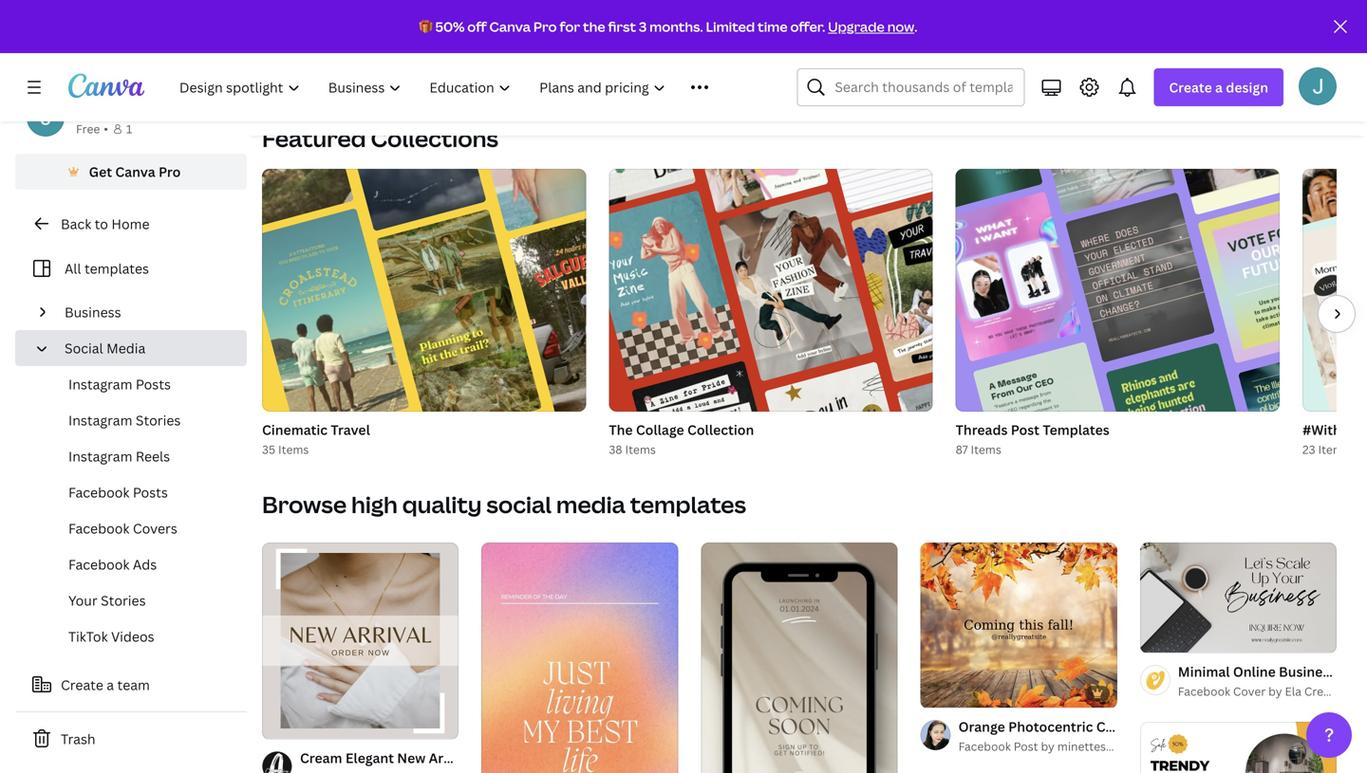 Task type: vqa. For each thing, say whether or not it's contained in the screenshot.
topmost Covers
yes



Task type: describe. For each thing, give the bounding box(es) containing it.
design
[[1226, 78, 1269, 96]]

instagram reels link for instagram stories 'link' for the facebook ads link
[[30, 439, 247, 475]]

23
[[1303, 442, 1316, 458]]

ads
[[133, 556, 157, 574]]

all
[[65, 260, 81, 278]]

instagram posts link for instagram stories 'link' for the facebook ads link
[[30, 367, 247, 403]]

free •
[[76, 121, 108, 137]]

facebook cover image
[[1082, 0, 1265, 66]]

0 vertical spatial pro
[[534, 18, 557, 36]]

the collage collection link
[[609, 420, 933, 441]]

1 vertical spatial facebook posts
[[68, 484, 168, 502]]

social
[[487, 489, 552, 520]]

back to home link
[[15, 205, 247, 243]]

collage
[[636, 421, 684, 439]]

38
[[609, 442, 622, 458]]

1 horizontal spatial instagram reels
[[672, 72, 775, 90]]

0 vertical spatial business
[[65, 303, 121, 321]]

posts down the instagram post image
[[330, 72, 366, 90]]

instagram stories link for facebook ad link
[[467, 0, 649, 93]]

0 horizontal spatial instagram stories
[[68, 412, 181, 430]]

facebook ads link
[[30, 547, 247, 583]]

minettes2k
[[1058, 739, 1118, 755]]

by inside minimal online business face facebook cover by ela creative de
[[1269, 684, 1282, 700]]

time
[[758, 18, 788, 36]]

#withme 23 items
[[1303, 421, 1361, 458]]

a for team
[[107, 677, 114, 695]]

minimal online business face facebook cover by ela creative de
[[1178, 663, 1367, 700]]

facebook post by minettes2k link
[[959, 738, 1118, 757]]

minimal online business face link
[[1178, 662, 1367, 683]]

post for templates
[[1011, 421, 1040, 439]]

new
[[397, 750, 426, 768]]

facebook covers link for the facebook ads link
[[30, 511, 247, 547]]

the collage collection 38 items
[[609, 421, 754, 458]]

1 vertical spatial instagram reels
[[68, 448, 170, 466]]

posts up ads at the bottom
[[133, 484, 168, 502]]

facebook covers link for facebook ad link
[[1082, 0, 1265, 93]]

offer.
[[790, 18, 825, 36]]

create a team button
[[15, 667, 247, 705]]

off
[[467, 18, 487, 36]]

🎁 50% off canva pro for the first 3 months. limited time offer. upgrade now .
[[419, 18, 918, 36]]

the
[[609, 421, 633, 439]]

🎁
[[419, 18, 433, 36]]

items inside the collage collection 38 items
[[625, 442, 656, 458]]

Search search field
[[835, 69, 1013, 105]]

quality
[[402, 489, 482, 520]]

for
[[560, 18, 580, 36]]

1 vertical spatial facebook covers
[[68, 520, 177, 538]]

featured collections
[[262, 123, 498, 154]]

minimal online business facebook cover photo image
[[1140, 543, 1337, 654]]

get canva pro button
[[15, 154, 247, 190]]

online
[[1233, 663, 1276, 681]]

get canva pro
[[89, 163, 181, 181]]

create for create a design
[[1169, 78, 1212, 96]]

threads post templates link
[[956, 420, 1280, 441]]

50%
[[435, 18, 465, 36]]

create a design button
[[1154, 68, 1284, 106]]

cinematic travel link
[[262, 420, 586, 441]]

stories for your stories "link"
[[101, 592, 146, 610]]

facebook post by minettes2k
[[959, 739, 1118, 755]]

cream elegant new arrival instagram post
[[300, 750, 572, 768]]

featured
[[262, 123, 366, 154]]

high
[[351, 489, 398, 520]]

now
[[888, 18, 915, 36]]

cream elegant new arrival instagram post link
[[300, 748, 572, 769]]

facebook posts link for the facebook ads link facebook covers link
[[30, 475, 247, 511]]

facebook posts link for facebook ad link facebook covers link
[[877, 0, 1060, 93]]

media
[[106, 339, 146, 357]]

social
[[65, 339, 103, 357]]

threads post templates 87 items
[[956, 421, 1110, 458]]

1 horizontal spatial covers
[[1148, 72, 1193, 90]]

elegant
[[346, 750, 394, 768]]

posts down media
[[136, 376, 171, 394]]

post for by
[[1014, 739, 1038, 755]]

1
[[126, 121, 132, 137]]

facebook ad
[[1288, 72, 1367, 90]]

instagram story image inside instagram stories 'link'
[[520, 0, 592, 78]]

templates
[[1043, 421, 1110, 439]]

#withme link
[[1303, 420, 1367, 441]]

orange photocentric coming this fall facebook post image
[[921, 543, 1117, 708]]

get
[[89, 163, 112, 181]]

cinematic
[[262, 421, 328, 439]]

travel
[[331, 421, 370, 439]]

cinematic travel 35 items
[[262, 421, 370, 458]]

instagram post image
[[262, 0, 444, 66]]

instagram stories link for the facebook ads link
[[30, 403, 247, 439]]

0 vertical spatial facebook covers
[[1082, 72, 1193, 90]]

back
[[61, 215, 91, 233]]

trash link
[[15, 721, 247, 759]]

the
[[583, 18, 605, 36]]

upgrade
[[828, 18, 885, 36]]

face
[[1339, 663, 1367, 681]]

free
[[76, 121, 100, 137]]

0 vertical spatial templates
[[84, 260, 149, 278]]

orange pink textured gradient motivational quote instagram story image
[[482, 543, 678, 774]]

upgrade now button
[[828, 18, 915, 36]]

0 vertical spatial facebook posts
[[877, 72, 978, 90]]

business link
[[57, 294, 235, 330]]



Task type: locate. For each thing, give the bounding box(es) containing it.
instagram stories
[[467, 72, 581, 90], [68, 412, 181, 430]]

first
[[608, 18, 636, 36]]

2 items from the left
[[625, 442, 656, 458]]

0 horizontal spatial reels
[[136, 448, 170, 466]]

1 vertical spatial create
[[61, 677, 103, 695]]

a left team
[[107, 677, 114, 695]]

1 horizontal spatial instagram posts
[[262, 72, 366, 90]]

your stories link
[[30, 583, 247, 619]]

1 horizontal spatial business
[[1279, 663, 1336, 681]]

templates
[[84, 260, 149, 278], [630, 489, 746, 520]]

john smith image
[[1299, 67, 1337, 105]]

0 vertical spatial instagram posts
[[262, 72, 366, 90]]

threads
[[956, 421, 1008, 439]]

items down '#withme' link
[[1318, 442, 1349, 458]]

0 vertical spatial facebook posts link
[[877, 0, 1060, 93]]

reels
[[740, 72, 775, 90], [136, 448, 170, 466]]

1 vertical spatial reels
[[136, 448, 170, 466]]

browse
[[262, 489, 347, 520]]

items down the threads
[[971, 442, 1002, 458]]

facebook post image
[[877, 0, 1060, 66]]

create for create a team
[[61, 677, 103, 695]]

post
[[1011, 421, 1040, 439], [1014, 739, 1038, 755], [543, 750, 572, 768]]

pro
[[534, 18, 557, 36], [159, 163, 181, 181]]

0 horizontal spatial facebook posts link
[[30, 475, 247, 511]]

facebook posts down the .
[[877, 72, 978, 90]]

1 horizontal spatial instagram stories
[[467, 72, 581, 90]]

1 vertical spatial canva
[[115, 163, 155, 181]]

all templates link
[[27, 251, 235, 287]]

stories inside "link"
[[101, 592, 146, 610]]

1 vertical spatial instagram stories link
[[30, 403, 247, 439]]

facebook ad link
[[1288, 0, 1367, 93]]

arrival
[[429, 750, 472, 768]]

1 vertical spatial covers
[[133, 520, 177, 538]]

stories up videos
[[101, 592, 146, 610]]

0 vertical spatial reels
[[740, 72, 775, 90]]

canva right off
[[489, 18, 531, 36]]

de
[[1353, 684, 1367, 700]]

1 vertical spatial pro
[[159, 163, 181, 181]]

templates down the collage collection 38 items
[[630, 489, 746, 520]]

posts down facebook post 'image'
[[943, 72, 978, 90]]

pro left for
[[534, 18, 557, 36]]

limited
[[706, 18, 755, 36]]

1 horizontal spatial a
[[1215, 78, 1223, 96]]

ela
[[1285, 684, 1302, 700]]

1 vertical spatial a
[[107, 677, 114, 695]]

covers down facebook cover image
[[1148, 72, 1193, 90]]

back to home
[[61, 215, 150, 233]]

0 horizontal spatial templates
[[84, 260, 149, 278]]

create down tiktok
[[61, 677, 103, 695]]

all templates
[[65, 260, 149, 278]]

team
[[117, 677, 150, 695]]

0 vertical spatial instagram reels
[[672, 72, 775, 90]]

1 horizontal spatial instagram reels link
[[672, 0, 855, 93]]

1 vertical spatial instagram stories
[[68, 412, 181, 430]]

1 horizontal spatial templates
[[630, 489, 746, 520]]

1 horizontal spatial facebook covers
[[1082, 72, 1193, 90]]

your
[[68, 592, 97, 610]]

1 vertical spatial instagram reels link
[[30, 439, 247, 475]]

minimal
[[1178, 663, 1230, 681]]

1 vertical spatial facebook covers link
[[30, 511, 247, 547]]

instagram posts up featured
[[262, 72, 366, 90]]

facebook covers up facebook ads
[[68, 520, 177, 538]]

0 vertical spatial instagram reels link
[[672, 0, 855, 93]]

0 horizontal spatial facebook covers
[[68, 520, 177, 538]]

business inside minimal online business face facebook cover by ela creative de
[[1279, 663, 1336, 681]]

2 instagram reel image from the left
[[725, 0, 797, 78]]

items
[[278, 442, 309, 458], [625, 442, 656, 458], [971, 442, 1002, 458], [1318, 442, 1349, 458]]

2 instagram story image from the left
[[520, 0, 592, 78]]

1 vertical spatial facebook posts link
[[30, 475, 247, 511]]

browse high quality social media templates
[[262, 489, 746, 520]]

instagram posts link
[[262, 0, 444, 93], [30, 367, 247, 403]]

0 horizontal spatial canva
[[115, 163, 155, 181]]

stories down for
[[535, 72, 581, 90]]

tiktok
[[68, 628, 108, 646]]

cover
[[1233, 684, 1266, 700]]

facebook covers
[[1082, 72, 1193, 90], [68, 520, 177, 538]]

2 vertical spatial stories
[[101, 592, 146, 610]]

a inside dropdown button
[[1215, 78, 1223, 96]]

cream elegant new arrival instagram post image
[[262, 543, 459, 740]]

top level navigation element
[[167, 68, 751, 106], [167, 68, 751, 106]]

.
[[915, 18, 918, 36]]

1 horizontal spatial facebook posts link
[[877, 0, 1060, 93]]

tiktok videos link
[[30, 619, 247, 655]]

1 horizontal spatial pro
[[534, 18, 557, 36]]

to
[[95, 215, 108, 233]]

templates right all
[[84, 260, 149, 278]]

pro inside "button"
[[159, 163, 181, 181]]

0 horizontal spatial instagram posts
[[68, 376, 171, 394]]

create inside button
[[61, 677, 103, 695]]

collections
[[371, 123, 498, 154]]

3
[[639, 18, 647, 36]]

items down cinematic
[[278, 442, 309, 458]]

media
[[556, 489, 626, 520]]

None search field
[[797, 68, 1025, 106]]

•
[[104, 121, 108, 137]]

facebook covers down facebook cover image
[[1082, 72, 1193, 90]]

social media
[[65, 339, 146, 357]]

stories for instagram stories 'link' for the facebook ads link
[[136, 412, 181, 430]]

tiktok videos
[[68, 628, 154, 646]]

pro up 'back to home' link at the top left of page
[[159, 163, 181, 181]]

0 horizontal spatial instagram posts link
[[30, 367, 247, 403]]

1 horizontal spatial instagram posts link
[[262, 0, 444, 93]]

items right 38
[[625, 442, 656, 458]]

1 instagram reel image from the left
[[672, 0, 855, 66]]

0 vertical spatial canva
[[489, 18, 531, 36]]

stories down media
[[136, 412, 181, 430]]

items inside cinematic travel 35 items
[[278, 442, 309, 458]]

covers
[[1148, 72, 1193, 90], [133, 520, 177, 538]]

instagram reels link
[[672, 0, 855, 93], [30, 439, 247, 475]]

create a team
[[61, 677, 150, 695]]

1 vertical spatial stories
[[136, 412, 181, 430]]

yellow furniture sale facebook ad image
[[1140, 722, 1337, 774]]

business up social at the top left
[[65, 303, 121, 321]]

by inside facebook post by minettes2k link
[[1041, 739, 1055, 755]]

0 horizontal spatial pro
[[159, 163, 181, 181]]

a for design
[[1215, 78, 1223, 96]]

post inside "threads post templates 87 items"
[[1011, 421, 1040, 439]]

instagram posts
[[262, 72, 366, 90], [68, 376, 171, 394]]

a
[[1215, 78, 1223, 96], [107, 677, 114, 695]]

covers up ads at the bottom
[[133, 520, 177, 538]]

1 items from the left
[[278, 442, 309, 458]]

0 vertical spatial create
[[1169, 78, 1212, 96]]

3 items from the left
[[971, 442, 1002, 458]]

4 items from the left
[[1318, 442, 1349, 458]]

items inside #withme 23 items
[[1318, 442, 1349, 458]]

0 horizontal spatial create
[[61, 677, 103, 695]]

1 vertical spatial templates
[[630, 489, 746, 520]]

your stories
[[68, 592, 146, 610]]

#withme
[[1303, 421, 1361, 439]]

items inside "threads post templates 87 items"
[[971, 442, 1002, 458]]

0 vertical spatial by
[[1269, 684, 1282, 700]]

0 vertical spatial facebook covers link
[[1082, 0, 1265, 93]]

instagram posts link for facebook ad link instagram stories 'link'
[[262, 0, 444, 93]]

a left design
[[1215, 78, 1223, 96]]

facebook ads
[[68, 556, 157, 574]]

1 instagram story image from the left
[[467, 0, 649, 66]]

months.
[[650, 18, 703, 36]]

1 horizontal spatial reels
[[740, 72, 775, 90]]

1 horizontal spatial facebook covers link
[[1082, 0, 1265, 93]]

facebook cover by ela creative de link
[[1178, 683, 1367, 702]]

0 horizontal spatial instagram reels link
[[30, 439, 247, 475]]

collection
[[687, 421, 754, 439]]

create left design
[[1169, 78, 1212, 96]]

0 vertical spatial a
[[1215, 78, 1223, 96]]

1 horizontal spatial instagram stories link
[[467, 0, 649, 93]]

home
[[111, 215, 150, 233]]

cream
[[300, 750, 342, 768]]

facebook posts link
[[877, 0, 1060, 93], [30, 475, 247, 511]]

0 vertical spatial instagram stories
[[467, 72, 581, 90]]

0 vertical spatial stories
[[535, 72, 581, 90]]

0 vertical spatial instagram posts link
[[262, 0, 444, 93]]

canva right get
[[115, 163, 155, 181]]

1 vertical spatial instagram posts link
[[30, 367, 247, 403]]

1 horizontal spatial facebook posts
[[877, 72, 978, 90]]

facebook posts up facebook ads
[[68, 484, 168, 502]]

ad
[[1353, 72, 1367, 90]]

by left minettes2k
[[1041, 739, 1055, 755]]

by
[[1269, 684, 1282, 700], [1041, 739, 1055, 755]]

instagram stories down media
[[68, 412, 181, 430]]

videos
[[111, 628, 154, 646]]

1 vertical spatial by
[[1041, 739, 1055, 755]]

1 horizontal spatial create
[[1169, 78, 1212, 96]]

facebook inside minimal online business face facebook cover by ela creative de
[[1178, 684, 1231, 700]]

87
[[956, 442, 968, 458]]

facebook ad image
[[1288, 0, 1367, 66]]

0 horizontal spatial instagram reels
[[68, 448, 170, 466]]

instagram stories link
[[467, 0, 649, 93], [30, 403, 247, 439]]

1 horizontal spatial canva
[[489, 18, 531, 36]]

0 vertical spatial instagram stories link
[[467, 0, 649, 93]]

1 vertical spatial business
[[1279, 663, 1336, 681]]

create a design
[[1169, 78, 1269, 96]]

instagram reel image
[[672, 0, 855, 66], [725, 0, 797, 78]]

0 horizontal spatial by
[[1041, 739, 1055, 755]]

trash
[[61, 731, 96, 749]]

canva inside get canva pro "button"
[[115, 163, 155, 181]]

instagram story image
[[467, 0, 649, 66], [520, 0, 592, 78]]

0 horizontal spatial instagram stories link
[[30, 403, 247, 439]]

a inside button
[[107, 677, 114, 695]]

instagram posts down media
[[68, 376, 171, 394]]

instagram stories down for
[[467, 72, 581, 90]]

by left ela
[[1269, 684, 1282, 700]]

1 vertical spatial instagram posts
[[68, 376, 171, 394]]

business up ela
[[1279, 663, 1336, 681]]

0 horizontal spatial business
[[65, 303, 121, 321]]

0 horizontal spatial a
[[107, 677, 114, 695]]

0 horizontal spatial covers
[[133, 520, 177, 538]]

instagram reels link for facebook ad link instagram stories 'link'
[[672, 0, 855, 93]]

1 horizontal spatial by
[[1269, 684, 1282, 700]]

35
[[262, 442, 275, 458]]

0 vertical spatial covers
[[1148, 72, 1193, 90]]

posts
[[330, 72, 366, 90], [943, 72, 978, 90], [136, 376, 171, 394], [133, 484, 168, 502]]

0 horizontal spatial facebook covers link
[[30, 511, 247, 547]]

create inside dropdown button
[[1169, 78, 1212, 96]]

0 horizontal spatial facebook posts
[[68, 484, 168, 502]]



